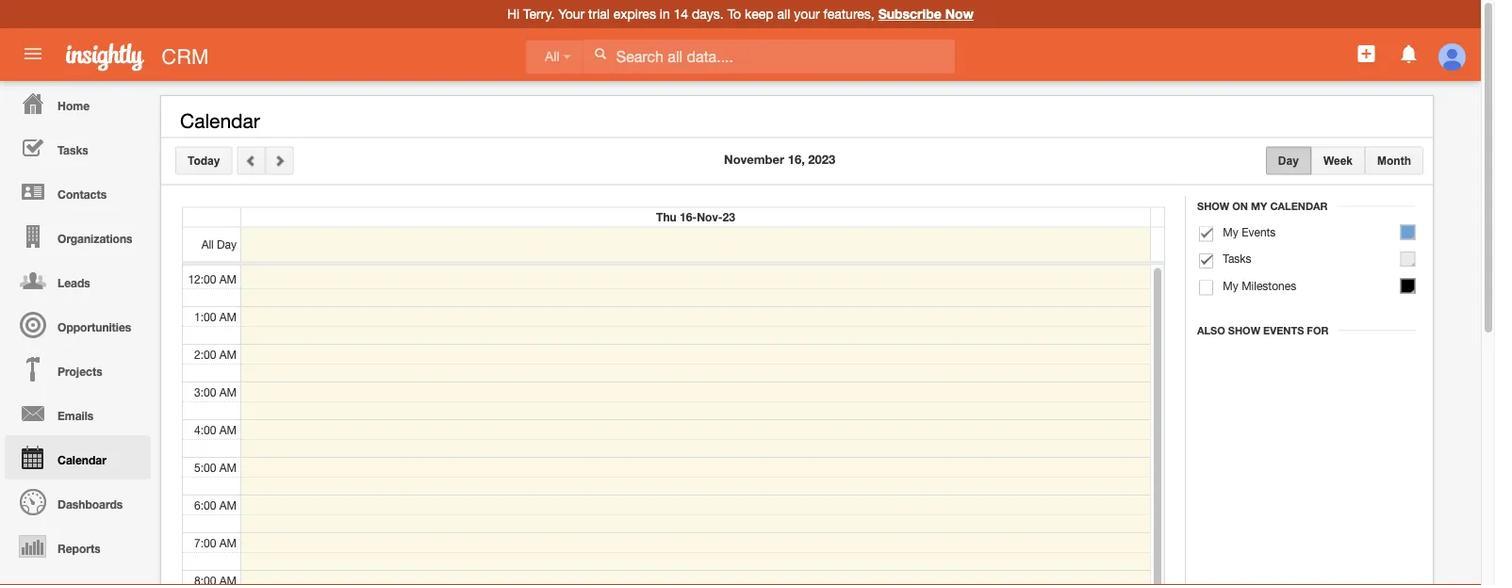 Task type: locate. For each thing, give the bounding box(es) containing it.
hi terry. your trial expires in 14 days. to keep all your features, subscribe now
[[507, 6, 974, 22]]

to
[[728, 6, 741, 22]]

dashboards
[[58, 498, 123, 511]]

5 am from the top
[[220, 423, 237, 436]]

1 vertical spatial calendar
[[1271, 200, 1328, 213]]

white image
[[594, 47, 607, 60]]

am right 12:00
[[220, 272, 237, 285]]

day up 12:00 am
[[217, 238, 237, 251]]

next image
[[273, 154, 286, 167]]

projects link
[[5, 347, 151, 391]]

show left on
[[1198, 200, 1230, 213]]

calendar up today at the top of the page
[[180, 109, 260, 132]]

0 horizontal spatial tasks
[[58, 143, 88, 157]]

my right my events option
[[1223, 225, 1239, 239]]

2 am from the top
[[220, 310, 237, 323]]

milestones
[[1242, 279, 1297, 292]]

1 horizontal spatial day
[[1279, 154, 1299, 167]]

day button
[[1266, 147, 1312, 175]]

1 vertical spatial show
[[1229, 324, 1261, 337]]

0 horizontal spatial calendar
[[58, 454, 106, 467]]

am right 4:00
[[220, 423, 237, 436]]

in
[[660, 6, 670, 22]]

calendar down day button
[[1271, 200, 1328, 213]]

1 vertical spatial day
[[217, 238, 237, 251]]

month button
[[1366, 147, 1424, 175]]

all for all day
[[201, 238, 214, 251]]

leads link
[[5, 258, 151, 303]]

leads
[[58, 276, 90, 290]]

my milestones
[[1223, 279, 1297, 292]]

am right 2:00
[[220, 348, 237, 361]]

tasks
[[58, 143, 88, 157], [1223, 252, 1252, 265]]

all
[[545, 49, 560, 64], [201, 238, 214, 251]]

1 horizontal spatial calendar
[[180, 109, 260, 132]]

0 vertical spatial show
[[1198, 200, 1230, 213]]

thu 16-nov-23
[[656, 211, 735, 224]]

1 vertical spatial my
[[1223, 225, 1239, 239]]

1 am from the top
[[220, 272, 237, 285]]

1 horizontal spatial all
[[545, 49, 560, 64]]

0 horizontal spatial all
[[201, 238, 214, 251]]

am right 3:00 at the bottom
[[220, 385, 237, 398]]

am right 7:00 on the left bottom of the page
[[220, 536, 237, 549]]

expires
[[614, 6, 656, 22]]

now
[[946, 6, 974, 22]]

my
[[1251, 200, 1268, 213], [1223, 225, 1239, 239], [1223, 279, 1239, 292]]

events left for
[[1264, 324, 1305, 337]]

12:00
[[188, 272, 216, 285]]

previous image
[[245, 154, 258, 167]]

am right the 1:00
[[220, 310, 237, 323]]

notifications image
[[1398, 42, 1421, 65]]

show right also
[[1229, 324, 1261, 337]]

my events
[[1223, 225, 1276, 239]]

2 vertical spatial calendar
[[58, 454, 106, 467]]

also show events for
[[1198, 324, 1329, 337]]

am right 6:00
[[220, 498, 237, 512]]

day left week
[[1279, 154, 1299, 167]]

My Milestones checkbox
[[1200, 281, 1214, 296]]

1:00
[[194, 310, 216, 323]]

6 am from the top
[[220, 461, 237, 474]]

am
[[220, 272, 237, 285], [220, 310, 237, 323], [220, 348, 237, 361], [220, 385, 237, 398], [220, 423, 237, 436], [220, 461, 237, 474], [220, 498, 237, 512], [220, 536, 237, 549]]

tasks link
[[5, 125, 151, 170]]

show
[[1198, 200, 1230, 213], [1229, 324, 1261, 337]]

your
[[558, 6, 585, 22]]

0 vertical spatial day
[[1279, 154, 1299, 167]]

2 vertical spatial my
[[1223, 279, 1239, 292]]

am for 12:00 am
[[220, 272, 237, 285]]

subscribe
[[879, 6, 942, 22]]

tasks down my events
[[1223, 252, 1252, 265]]

7:00
[[194, 536, 216, 549]]

7 am from the top
[[220, 498, 237, 512]]

1 horizontal spatial tasks
[[1223, 252, 1252, 265]]

1 vertical spatial all
[[201, 238, 214, 251]]

events down show on my calendar
[[1242, 225, 1276, 239]]

trial
[[589, 6, 610, 22]]

1 vertical spatial tasks
[[1223, 252, 1252, 265]]

all down 'terry.'
[[545, 49, 560, 64]]

my right on
[[1251, 200, 1268, 213]]

4 am from the top
[[220, 385, 237, 398]]

reports
[[58, 542, 101, 555]]

16,
[[788, 152, 805, 167]]

today button
[[175, 147, 232, 175]]

0 vertical spatial calendar
[[180, 109, 260, 132]]

am for 6:00 am
[[220, 498, 237, 512]]

events
[[1242, 225, 1276, 239], [1264, 324, 1305, 337]]

0 vertical spatial tasks
[[58, 143, 88, 157]]

Tasks checkbox
[[1200, 254, 1214, 269]]

tasks up the contacts 'link'
[[58, 143, 88, 157]]

calendar up dashboards link
[[58, 454, 106, 467]]

day
[[1279, 154, 1299, 167], [217, 238, 237, 251]]

organizations
[[58, 232, 132, 245]]

am for 7:00 am
[[220, 536, 237, 549]]

0 vertical spatial all
[[545, 49, 560, 64]]

0 vertical spatial my
[[1251, 200, 1268, 213]]

calendar
[[180, 109, 260, 132], [1271, 200, 1328, 213], [58, 454, 106, 467]]

dashboards link
[[5, 480, 151, 524]]

hi
[[507, 6, 520, 22]]

navigation
[[0, 81, 151, 569]]

all up 12:00 am
[[201, 238, 214, 251]]

opportunities link
[[5, 303, 151, 347]]

5:00
[[194, 461, 216, 474]]

contacts link
[[5, 170, 151, 214]]

am for 3:00 am
[[220, 385, 237, 398]]

8 am from the top
[[220, 536, 237, 549]]

3 am from the top
[[220, 348, 237, 361]]

home
[[58, 99, 90, 112]]

navigation containing home
[[0, 81, 151, 569]]

my right my milestones checkbox at the right of page
[[1223, 279, 1239, 292]]

am right 5:00
[[220, 461, 237, 474]]

14
[[674, 6, 689, 22]]



Task type: vqa. For each thing, say whether or not it's contained in the screenshot.
the right Day
yes



Task type: describe. For each thing, give the bounding box(es) containing it.
my for my milestones
[[1223, 279, 1239, 292]]

am for 1:00 am
[[220, 310, 237, 323]]

5:00 am
[[194, 461, 237, 474]]

16-
[[680, 211, 697, 224]]

day inside day button
[[1279, 154, 1299, 167]]

terry.
[[523, 6, 555, 22]]

all link
[[526, 40, 583, 74]]

23
[[723, 211, 735, 224]]

calendar link
[[5, 436, 151, 480]]

crm
[[162, 44, 209, 68]]

also
[[1198, 324, 1226, 337]]

am for 4:00 am
[[220, 423, 237, 436]]

6:00
[[194, 498, 216, 512]]

2:00 am
[[194, 348, 237, 361]]

2023
[[809, 152, 836, 167]]

week
[[1324, 154, 1353, 167]]

subscribe now link
[[879, 6, 974, 22]]

thu
[[656, 211, 677, 224]]

keep
[[745, 6, 774, 22]]

my for my events
[[1223, 225, 1239, 239]]

contacts
[[58, 188, 107, 201]]

3:00 am
[[194, 385, 237, 398]]

tasks inside navigation
[[58, 143, 88, 157]]

emails
[[58, 409, 94, 422]]

7:00 am
[[194, 536, 237, 549]]

0 vertical spatial events
[[1242, 225, 1276, 239]]

emails link
[[5, 391, 151, 436]]

nov-
[[697, 211, 723, 224]]

12:00 am
[[188, 272, 237, 285]]

for
[[1307, 324, 1329, 337]]

3:00
[[194, 385, 216, 398]]

november
[[724, 152, 785, 167]]

opportunities
[[58, 321, 131, 334]]

today
[[188, 154, 220, 167]]

reports link
[[5, 524, 151, 569]]

all for all
[[545, 49, 560, 64]]

features,
[[824, 6, 875, 22]]

6:00 am
[[194, 498, 237, 512]]

1 vertical spatial events
[[1264, 324, 1305, 337]]

am for 2:00 am
[[220, 348, 237, 361]]

home link
[[5, 81, 151, 125]]

show on my calendar
[[1198, 200, 1328, 213]]

0 horizontal spatial day
[[217, 238, 237, 251]]

calendar inside navigation
[[58, 454, 106, 467]]

days.
[[692, 6, 724, 22]]

november 16, 2023
[[724, 152, 836, 167]]

your
[[794, 6, 820, 22]]

projects
[[58, 365, 102, 378]]

4:00
[[194, 423, 216, 436]]

all
[[778, 6, 791, 22]]

My Events checkbox
[[1200, 227, 1214, 242]]

all day
[[201, 238, 237, 251]]

4:00 am
[[194, 423, 237, 436]]

week button
[[1312, 147, 1366, 175]]

on
[[1233, 200, 1249, 213]]

am for 5:00 am
[[220, 461, 237, 474]]

1:00 am
[[194, 310, 237, 323]]

month
[[1378, 154, 1412, 167]]

2:00
[[194, 348, 216, 361]]

organizations link
[[5, 214, 151, 258]]

2 horizontal spatial calendar
[[1271, 200, 1328, 213]]

Search all data.... text field
[[584, 40, 955, 73]]



